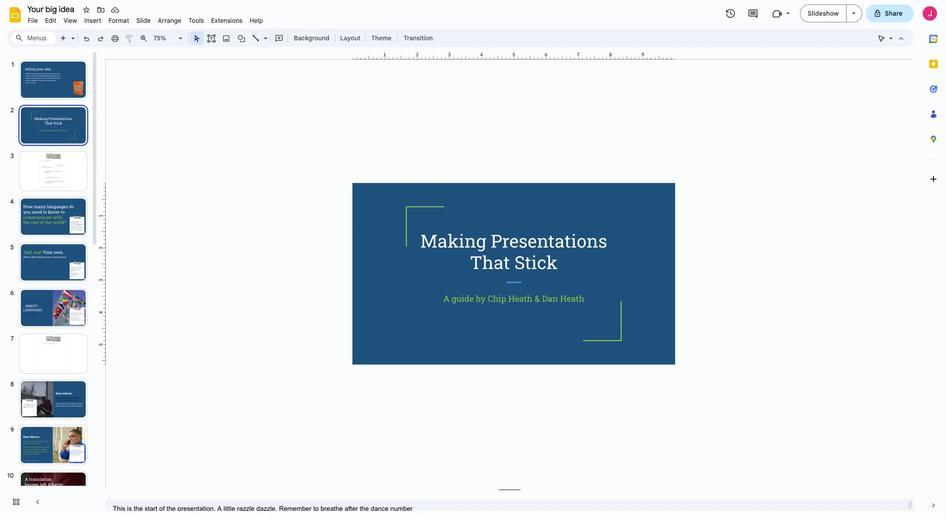 Task type: vqa. For each thing, say whether or not it's contained in the screenshot.
"Add" related to Add
no



Task type: locate. For each thing, give the bounding box(es) containing it.
format
[[109, 17, 129, 25]]

navigation
[[0, 51, 99, 519]]

help menu item
[[246, 15, 267, 26]]

insert image image
[[221, 32, 231, 44]]

format menu item
[[105, 15, 133, 26]]

Rename text field
[[24, 4, 79, 14]]

select line image
[[262, 32, 268, 35]]

new slide with layout image
[[69, 32, 75, 35]]

background button
[[290, 31, 334, 45]]

application containing slideshow
[[0, 0, 947, 519]]

slide
[[136, 17, 151, 25]]

Menus field
[[11, 32, 56, 44]]

application
[[0, 0, 947, 519]]

menu bar containing file
[[24, 12, 267, 26]]

help
[[250, 17, 263, 25]]

mode and view toolbar
[[875, 29, 909, 47]]

Zoom field
[[151, 32, 186, 45]]

presentation options image
[[852, 13, 856, 14]]

tab list
[[922, 26, 947, 493]]

extensions menu item
[[208, 15, 246, 26]]

main toolbar
[[32, 0, 438, 396]]

menu bar
[[24, 12, 267, 26]]

slide menu item
[[133, 15, 154, 26]]

Zoom text field
[[152, 32, 177, 44]]



Task type: describe. For each thing, give the bounding box(es) containing it.
menu bar inside menu bar banner
[[24, 12, 267, 26]]

insert
[[84, 17, 101, 25]]

arrange
[[158, 17, 181, 25]]

transition
[[404, 34, 433, 42]]

file
[[28, 17, 38, 25]]

shape image
[[236, 32, 247, 44]]

tools menu item
[[185, 15, 208, 26]]

view menu item
[[60, 15, 81, 26]]

extensions
[[211, 17, 243, 25]]

transition button
[[400, 31, 437, 45]]

insert menu item
[[81, 15, 105, 26]]

view
[[64, 17, 77, 25]]

tab list inside menu bar banner
[[922, 26, 947, 493]]

theme
[[372, 34, 392, 42]]

menu bar banner
[[0, 0, 947, 519]]

file menu item
[[24, 15, 42, 26]]

share
[[885, 9, 903, 17]]

edit menu item
[[42, 15, 60, 26]]

slideshow button
[[801, 4, 847, 22]]

layout button
[[338, 31, 363, 45]]

layout
[[340, 34, 361, 42]]

share button
[[866, 4, 914, 22]]

theme button
[[367, 31, 396, 45]]

slideshow
[[808, 9, 839, 17]]

tools
[[189, 17, 204, 25]]

background
[[294, 34, 330, 42]]

Star checkbox
[[80, 4, 93, 16]]

arrange menu item
[[154, 15, 185, 26]]

edit
[[45, 17, 56, 25]]



